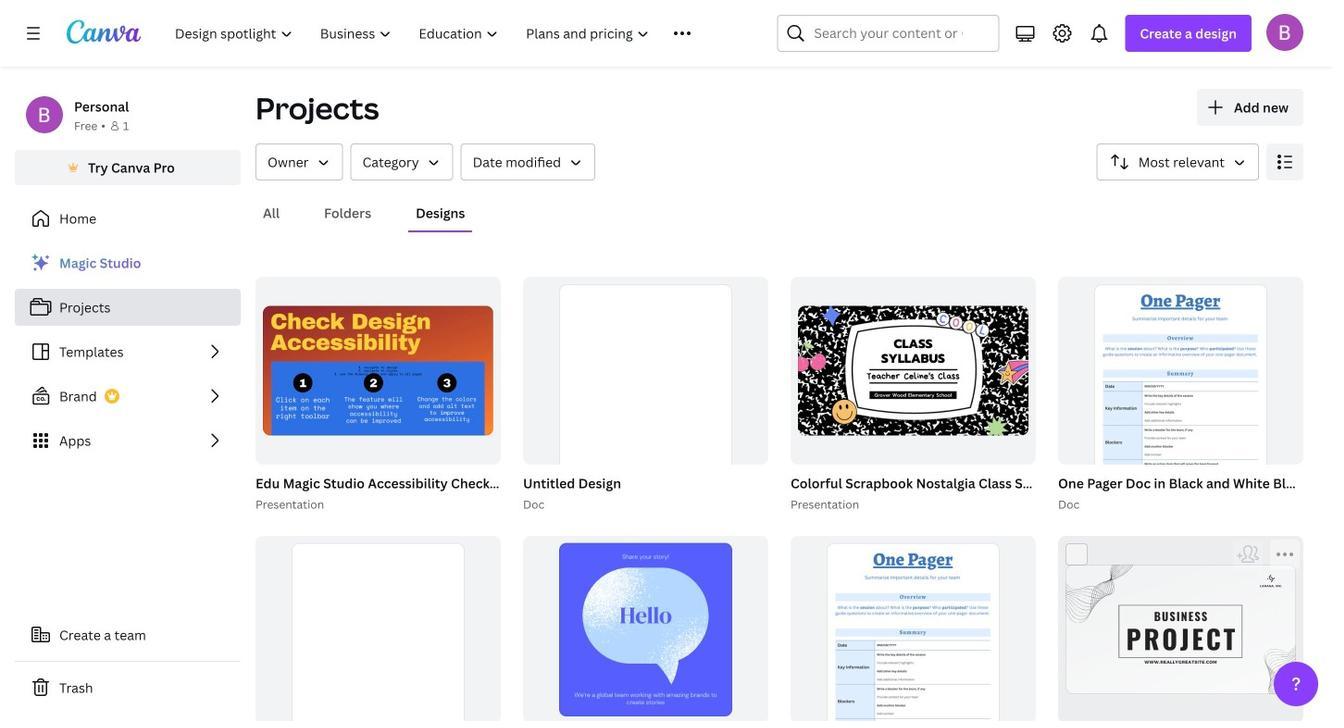 Task type: locate. For each thing, give the bounding box(es) containing it.
list
[[15, 244, 241, 459]]

top level navigation element
[[163, 15, 733, 52], [163, 15, 733, 52]]

Sort by button
[[1097, 144, 1259, 181]]

group
[[252, 277, 602, 514], [256, 277, 501, 465], [519, 277, 769, 529], [523, 277, 769, 529], [787, 277, 1258, 514], [791, 277, 1036, 465], [1055, 277, 1333, 529], [1058, 277, 1304, 529], [256, 536, 501, 721], [523, 536, 769, 721], [791, 536, 1036, 721], [1058, 536, 1304, 721]]

Search search field
[[814, 16, 962, 51]]

Category button
[[350, 144, 453, 181]]

Owner button
[[256, 144, 343, 181]]

None search field
[[777, 15, 999, 52]]

Date modified button
[[461, 144, 596, 181]]



Task type: vqa. For each thing, say whether or not it's contained in the screenshot.
search field
yes



Task type: describe. For each thing, give the bounding box(es) containing it.
bob builder image
[[1267, 14, 1304, 51]]



